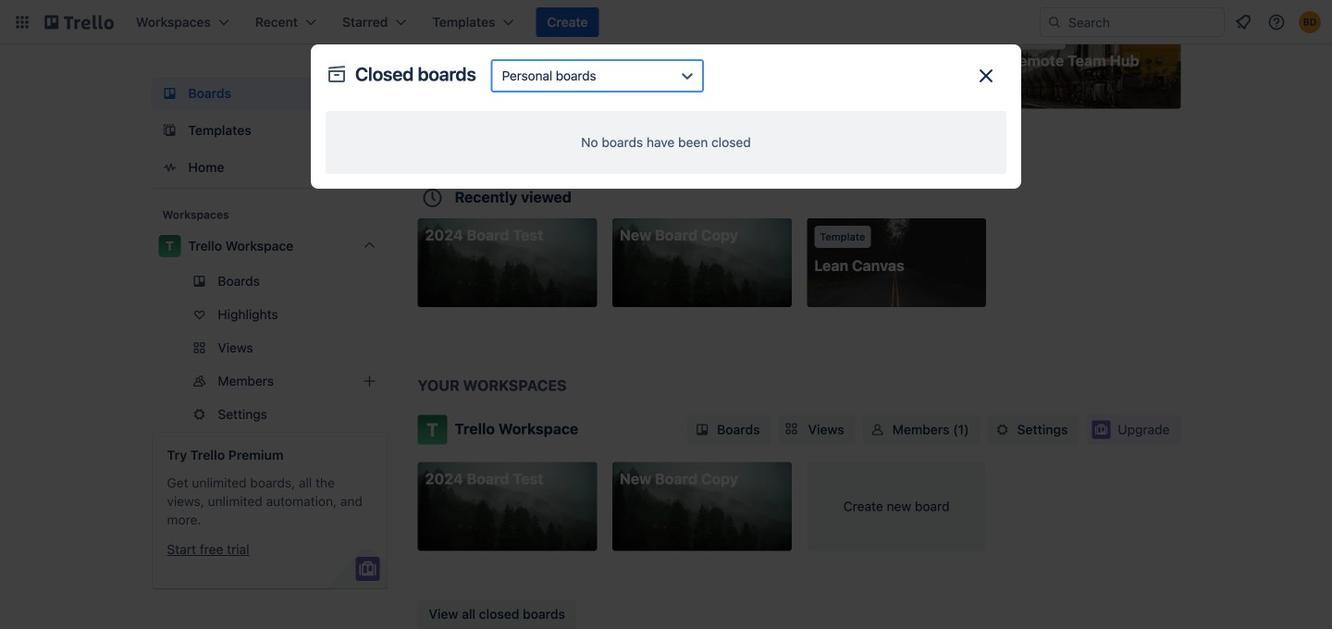 Task type: vqa. For each thing, say whether or not it's contained in the screenshot.
Docs
no



Task type: locate. For each thing, give the bounding box(es) containing it.
board image
[[159, 82, 181, 105]]

sm image
[[693, 421, 712, 439], [993, 421, 1012, 439]]

search image
[[1047, 15, 1062, 30]]

primary element
[[0, 0, 1332, 44]]

0 horizontal spatial sm image
[[693, 421, 712, 439]]

home image
[[159, 156, 181, 179]]

open information menu image
[[1268, 13, 1286, 31]]

0 notifications image
[[1232, 11, 1255, 33]]

2 sm image from the left
[[993, 421, 1012, 439]]

1 horizontal spatial sm image
[[993, 421, 1012, 439]]



Task type: describe. For each thing, give the bounding box(es) containing it.
barb dwyer (barbdwyer3) image
[[1299, 11, 1321, 33]]

add image
[[359, 370, 381, 392]]

template board image
[[159, 119, 181, 142]]

1 sm image from the left
[[693, 421, 712, 439]]

sm image
[[869, 421, 887, 439]]

Search field
[[1062, 9, 1224, 35]]



